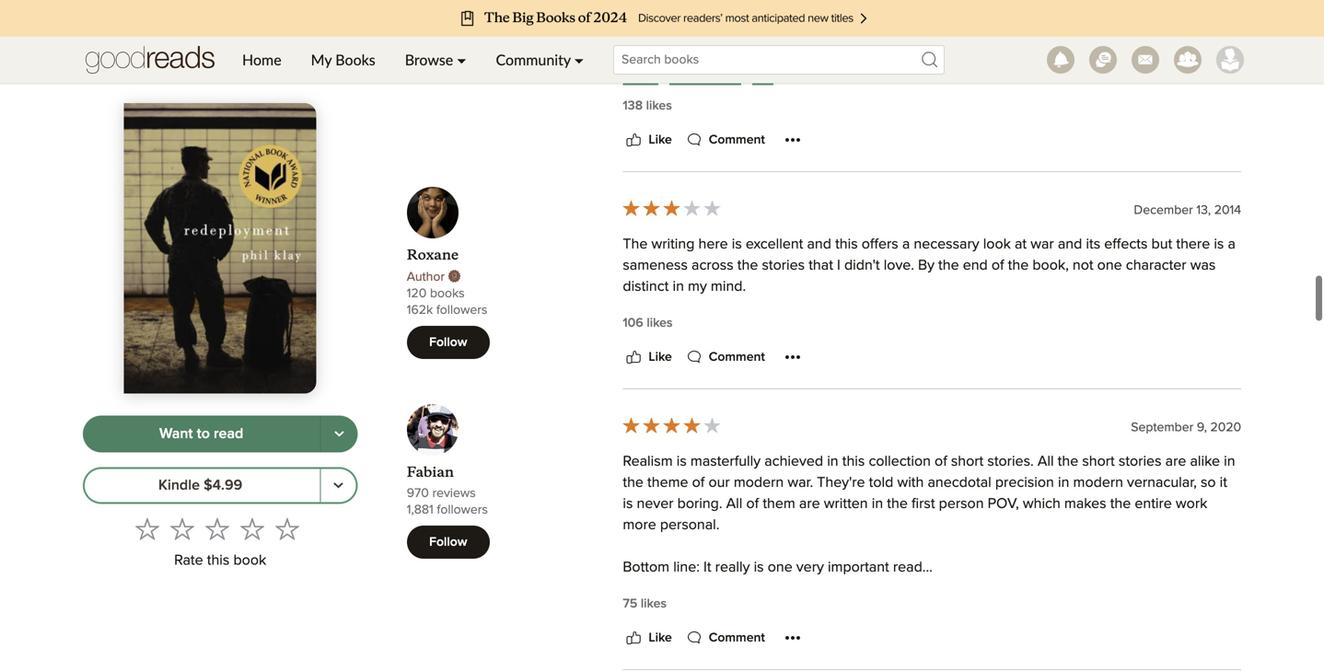 Task type: locate. For each thing, give the bounding box(es) containing it.
like button for roxane
[[623, 346, 672, 368]]

1 modern from the left
[[734, 476, 784, 490]]

comment inside review by roxane 'element'
[[709, 351, 765, 364]]

they're
[[817, 476, 865, 490]]

like inside review by fabian element
[[649, 632, 672, 645]]

roxane
[[407, 246, 458, 264]]

the down necessary
[[938, 258, 959, 273]]

1 vertical spatial war
[[1031, 237, 1054, 252]]

3 like from the top
[[649, 632, 672, 645]]

in inside review by greg element
[[1066, 30, 1077, 45]]

necessary
[[914, 237, 979, 252]]

distinct
[[623, 280, 669, 294]]

2 vertical spatial stories
[[1119, 455, 1162, 469]]

like
[[649, 134, 672, 146], [649, 351, 672, 364], [649, 632, 672, 645]]

war inside the writing here is excellent and this offers a necessary look at war and its effects but there is a sameness across the stories that i didn't love. by the end of the book, not one character was distinct in my mind.
[[1031, 237, 1054, 252]]

rate 1 out of 5 image
[[135, 517, 159, 541]]

0 vertical spatial like
[[649, 134, 672, 146]]

like for fabian
[[649, 632, 672, 645]]

▾ right community
[[574, 51, 584, 69]]

a down 2014
[[1228, 237, 1236, 252]]

follow for fabian
[[429, 536, 467, 549]]

war
[[752, 67, 773, 80], [1031, 237, 1054, 252]]

like down 138 likes button
[[649, 134, 672, 146]]

stories
[[703, 67, 741, 80], [762, 258, 805, 273], [1119, 455, 1162, 469]]

▾ for browse ▾
[[457, 51, 466, 69]]

1 horizontal spatial and
[[1058, 237, 1082, 252]]

1 horizontal spatial a
[[1228, 237, 1236, 252]]

one right the not
[[1097, 258, 1122, 273]]

$4.99
[[204, 478, 242, 493]]

138 likes
[[623, 100, 672, 112]]

is
[[653, 30, 663, 45], [732, 237, 742, 252], [1214, 237, 1224, 252], [677, 455, 687, 469], [623, 497, 633, 512], [754, 560, 764, 575]]

community
[[496, 51, 571, 69]]

2 follow from the top
[[429, 536, 467, 549]]

1 horizontal spatial war
[[1031, 237, 1054, 252]]

war inside review by greg element
[[752, 67, 773, 80]]

1 vertical spatial likes
[[647, 317, 673, 330]]

1 ▾ from the left
[[457, 51, 466, 69]]

the left pile
[[796, 30, 817, 45]]

0 horizontal spatial stories
[[703, 67, 741, 80]]

follow down 1,881 at the bottom
[[429, 536, 467, 549]]

released
[[1006, 30, 1062, 45]]

of up search by book title or isbn text box
[[779, 30, 792, 45]]

1 horizontal spatial all
[[1038, 455, 1054, 469]]

another
[[667, 30, 717, 45]]

first
[[912, 497, 935, 512]]

like down 106 likes "button"
[[649, 351, 672, 364]]

2 a from the left
[[1228, 237, 1236, 252]]

realism
[[623, 455, 673, 469]]

0 vertical spatial stories
[[703, 67, 741, 80]]

followers down reviews
[[437, 504, 488, 517]]

1 vertical spatial comment
[[709, 351, 765, 364]]

was
[[1190, 258, 1216, 273]]

0 horizontal spatial ▾
[[457, 51, 466, 69]]

likes for fabian
[[641, 598, 667, 611]]

comment for roxane
[[709, 351, 765, 364]]

september 9, 2020
[[1131, 421, 1241, 434]]

war right at
[[1031, 237, 1054, 252]]

1 vertical spatial stories
[[762, 258, 805, 273]]

september
[[1131, 421, 1194, 434]]

162k
[[407, 304, 433, 317]]

in left 2014. on the right
[[1066, 30, 1077, 45]]

0 vertical spatial all
[[1038, 455, 1054, 469]]

0 vertical spatial like button
[[623, 129, 672, 151]]

1 follow button from the top
[[407, 326, 490, 359]]

2 vertical spatial likes
[[641, 598, 667, 611]]

1 vertical spatial followers
[[437, 504, 488, 517]]

2 like button from the top
[[623, 346, 672, 368]]

1 horizontal spatial one
[[1097, 258, 1122, 273]]

home link
[[227, 37, 296, 83]]

effects
[[1104, 237, 1148, 252]]

followers down goodreads author icon
[[436, 304, 487, 317]]

rate this book element
[[83, 511, 358, 575]]

one inside the writing here is excellent and this offers a necessary look at war and its effects but there is a sameness across the stories that i didn't love. by the end of the book, not one character was distinct in my mind.
[[1097, 258, 1122, 273]]

comment down really
[[709, 632, 765, 645]]

1 vertical spatial follow
[[429, 536, 467, 549]]

short up anecdotal
[[951, 455, 984, 469]]

of right pile
[[848, 30, 860, 45]]

this right "rate"
[[207, 553, 230, 568]]

1 vertical spatial follow button
[[407, 526, 490, 559]]

them
[[763, 497, 795, 512]]

all up precision
[[1038, 455, 1054, 469]]

like inside review by roxane 'element'
[[649, 351, 672, 364]]

stories up vernacular,
[[1119, 455, 1162, 469]]

follow
[[429, 336, 467, 349], [429, 536, 467, 549]]

0 horizontal spatial short
[[951, 455, 984, 469]]

i
[[837, 258, 841, 273]]

is right here
[[732, 237, 742, 252]]

2 vertical spatial comment
[[709, 632, 765, 645]]

▾ inside "link"
[[457, 51, 466, 69]]

1 vertical spatial books
[[430, 287, 465, 300]]

important
[[828, 560, 889, 575]]

rating 4 out of 5 image
[[621, 415, 722, 436]]

0 horizontal spatial war
[[752, 67, 773, 80]]

books left being in the top right of the page
[[922, 30, 962, 45]]

0 horizontal spatial a
[[902, 237, 910, 252]]

like button down 138 likes button
[[623, 129, 672, 151]]

comment button down short-stories link
[[683, 129, 765, 151]]

review by greg element
[[407, 0, 1241, 187]]

1 vertical spatial like
[[649, 351, 672, 364]]

fiction
[[623, 67, 658, 80]]

▾ right browse
[[457, 51, 466, 69]]

follow down 120 books 162k followers
[[429, 336, 467, 349]]

like button down 106 likes "button"
[[623, 346, 672, 368]]

book,
[[1032, 258, 1069, 273]]

0 vertical spatial are
[[1165, 455, 1186, 469]]

likes for roxane
[[647, 317, 673, 330]]

0 vertical spatial war
[[752, 67, 773, 80]]

is right really
[[754, 560, 764, 575]]

2 vertical spatial comment button
[[683, 627, 765, 649]]

1 horizontal spatial short
[[1082, 455, 1115, 469]]

war down the example
[[752, 67, 773, 80]]

rate 2 out of 5 image
[[170, 517, 194, 541]]

kindle $4.99
[[158, 478, 242, 493]]

by
[[918, 258, 935, 273]]

follow inside review by fabian element
[[429, 536, 467, 549]]

0 vertical spatial follow button
[[407, 326, 490, 359]]

like down 75 likes button
[[649, 632, 672, 645]]

2 horizontal spatial stories
[[1119, 455, 1162, 469]]

1 like from the top
[[649, 134, 672, 146]]

0 horizontal spatial modern
[[734, 476, 784, 490]]

profile image for roxane. image
[[407, 187, 458, 239]]

really
[[715, 560, 750, 575]]

vernacular,
[[1127, 476, 1197, 490]]

0 horizontal spatial books
[[430, 287, 465, 300]]

the up makes
[[1058, 455, 1078, 469]]

followers inside fabian 970 reviews 1,881 followers
[[437, 504, 488, 517]]

precision
[[995, 476, 1054, 490]]

of left our at the right of page
[[692, 476, 705, 490]]

short up makes
[[1082, 455, 1115, 469]]

0 horizontal spatial one
[[768, 560, 793, 575]]

0 vertical spatial books
[[922, 30, 962, 45]]

boring.
[[677, 497, 722, 512]]

0 horizontal spatial are
[[799, 497, 820, 512]]

a up love.
[[902, 237, 910, 252]]

1 follow from the top
[[429, 336, 467, 349]]

1 vertical spatial like button
[[623, 346, 672, 368]]

comment down war link
[[709, 134, 765, 146]]

that
[[809, 258, 833, 273]]

likes right the 75 at the left bottom of the page
[[641, 598, 667, 611]]

and
[[807, 237, 831, 252], [1058, 237, 1082, 252]]

stories inside review by greg element
[[703, 67, 741, 80]]

work
[[1176, 497, 1207, 512]]

2 vertical spatial this
[[207, 553, 230, 568]]

2 vertical spatial like button
[[623, 627, 672, 649]]

2 and from the left
[[1058, 237, 1082, 252]]

one left very
[[768, 560, 793, 575]]

13,
[[1196, 204, 1211, 217]]

likes right the 106
[[647, 317, 673, 330]]

in down the told
[[872, 497, 883, 512]]

all down our at the right of page
[[726, 497, 743, 512]]

1 horizontal spatial books
[[922, 30, 962, 45]]

1 horizontal spatial modern
[[1073, 476, 1123, 490]]

None search field
[[599, 45, 959, 75]]

short-stories link
[[669, 65, 741, 83]]

1 horizontal spatial ▾
[[574, 51, 584, 69]]

want to read button
[[83, 416, 321, 452]]

and up that
[[807, 237, 831, 252]]

excellent
[[746, 237, 803, 252]]

0 vertical spatial comment button
[[683, 129, 765, 151]]

makes
[[1064, 497, 1106, 512]]

1,881
[[407, 504, 433, 517]]

of left them
[[746, 497, 759, 512]]

0 horizontal spatial all
[[726, 497, 743, 512]]

books down goodreads author icon
[[430, 287, 465, 300]]

comment button down mind.
[[683, 346, 765, 368]]

kindle
[[158, 478, 200, 493]]

is right there
[[1214, 237, 1224, 252]]

character
[[1126, 258, 1187, 273]]

follow button down 120 books 162k followers
[[407, 326, 490, 359]]

across
[[692, 258, 734, 273]]

2 vertical spatial like
[[649, 632, 672, 645]]

are down war.
[[799, 497, 820, 512]]

personal.
[[660, 518, 720, 533]]

the
[[796, 30, 817, 45], [737, 258, 758, 273], [938, 258, 959, 273], [1008, 258, 1029, 273], [1058, 455, 1078, 469], [623, 476, 644, 490], [887, 497, 908, 512], [1110, 497, 1131, 512]]

this up they're
[[842, 455, 865, 469]]

the down at
[[1008, 258, 1029, 273]]

0 vertical spatial followers
[[436, 304, 487, 317]]

like button
[[623, 129, 672, 151], [623, 346, 672, 368], [623, 627, 672, 649]]

▾
[[457, 51, 466, 69], [574, 51, 584, 69]]

in up it
[[1224, 455, 1235, 469]]

is up theme
[[677, 455, 687, 469]]

2 follow button from the top
[[407, 526, 490, 559]]

1 vertical spatial comment button
[[683, 346, 765, 368]]

comment button down really
[[683, 627, 765, 649]]

of down look
[[992, 258, 1004, 273]]

3 comment from the top
[[709, 632, 765, 645]]

followers inside 120 books 162k followers
[[436, 304, 487, 317]]

this up i
[[835, 237, 858, 252]]

comment down mind.
[[709, 351, 765, 364]]

follow for roxane
[[429, 336, 467, 349]]

entire
[[1135, 497, 1172, 512]]

like button inside review by roxane 'element'
[[623, 346, 672, 368]]

1 horizontal spatial stories
[[762, 258, 805, 273]]

0 horizontal spatial and
[[807, 237, 831, 252]]

the inside review by greg element
[[796, 30, 817, 45]]

1 vertical spatial one
[[768, 560, 793, 575]]

all
[[1038, 455, 1054, 469], [726, 497, 743, 512]]

0 vertical spatial likes
[[646, 100, 672, 112]]

3 like button from the top
[[623, 627, 672, 649]]

are up vernacular,
[[1165, 455, 1186, 469]]

likes right 138
[[646, 100, 672, 112]]

achieved
[[764, 455, 823, 469]]

and left 'its'
[[1058, 237, 1082, 252]]

goodreads author image
[[448, 270, 461, 283]]

2014
[[1214, 204, 1241, 217]]

2 comment button from the top
[[683, 346, 765, 368]]

book
[[233, 553, 266, 568]]

stories down excellent
[[762, 258, 805, 273]]

rate 4 out of 5 image
[[240, 517, 264, 541]]

our
[[708, 476, 730, 490]]

0 vertical spatial comment
[[709, 134, 765, 146]]

1 comment from the top
[[709, 134, 765, 146]]

kindle $4.99 link
[[83, 467, 321, 504]]

1 vertical spatial all
[[726, 497, 743, 512]]

modern up makes
[[1073, 476, 1123, 490]]

alike
[[1190, 455, 1220, 469]]

short-stories
[[669, 67, 741, 80]]

the down with
[[887, 497, 908, 512]]

75 likes
[[623, 598, 667, 611]]

0 vertical spatial this
[[835, 237, 858, 252]]

fiction link
[[623, 65, 658, 83]]

likes
[[646, 100, 672, 112], [647, 317, 673, 330], [641, 598, 667, 611]]

is inside review by greg element
[[653, 30, 663, 45]]

2 comment from the top
[[709, 351, 765, 364]]

in left my
[[673, 280, 684, 294]]

mind.
[[711, 280, 746, 294]]

example
[[721, 30, 776, 45]]

1 vertical spatial this
[[842, 455, 865, 469]]

likes inside 106 likes "button"
[[647, 317, 673, 330]]

follow inside review by roxane 'element'
[[429, 336, 467, 349]]

books inside 120 books 162k followers
[[430, 287, 465, 300]]

one
[[1097, 258, 1122, 273], [768, 560, 793, 575]]

1 comment button from the top
[[683, 129, 765, 151]]

comment inside review by fabian element
[[709, 632, 765, 645]]

like button down 75 likes button
[[623, 627, 672, 649]]

likes inside 75 likes button
[[641, 598, 667, 611]]

is right this
[[653, 30, 663, 45]]

3 comment button from the top
[[683, 627, 765, 649]]

rate 3 out of 5 image
[[205, 517, 229, 541]]

stories left war link
[[703, 67, 741, 80]]

0 vertical spatial one
[[1097, 258, 1122, 273]]

2 ▾ from the left
[[574, 51, 584, 69]]

0 vertical spatial follow
[[429, 336, 467, 349]]

2020
[[1210, 421, 1241, 434]]

are
[[1165, 455, 1186, 469], [799, 497, 820, 512]]

so
[[1201, 476, 1216, 490]]

modern up them
[[734, 476, 784, 490]]

my books
[[311, 51, 375, 69]]

2 like from the top
[[649, 351, 672, 364]]

follow button down 1,881 at the bottom
[[407, 526, 490, 559]]



Task type: describe. For each thing, give the bounding box(es) containing it.
december 13, 2014 link
[[1134, 204, 1241, 217]]

this inside realism is masterfully achieved in this collection of short stories. all the short stories are alike in the theme of our modern war. they're told with anecdotal precision in modern vernacular, so it is never boring. all of them are written in the first person pov, which makes the entire work more personal.
[[842, 455, 865, 469]]

rating 0 out of 5 group
[[130, 511, 305, 546]]

bottom line: it really is one very important read...
[[623, 560, 933, 575]]

to
[[197, 427, 210, 441]]

fabian link
[[407, 464, 454, 481]]

1 and from the left
[[807, 237, 831, 252]]

december 13, 2014
[[1134, 204, 1241, 217]]

never
[[637, 497, 674, 512]]

rating 3 out of 5 image
[[621, 198, 722, 218]]

comment button for fabian
[[683, 627, 765, 649]]

being
[[966, 30, 1002, 45]]

review by fabian element
[[407, 404, 1241, 671]]

want to read
[[159, 427, 243, 441]]

106 likes
[[623, 317, 673, 330]]

this inside the writing here is excellent and this offers a necessary look at war and its effects but there is a sameness across the stories that i didn't love. by the end of the book, not one character was distinct in my mind.
[[835, 237, 858, 252]]

review by roxane element
[[407, 187, 1241, 404]]

fabian
[[407, 464, 454, 481]]

anecdotal
[[928, 476, 991, 490]]

2014.
[[1081, 30, 1115, 45]]

the writing here is excellent and this offers a necessary look at war and its effects but there is a sameness across the stories that i didn't love. by the end of the book, not one character was distinct in my mind.
[[623, 237, 1236, 294]]

like button for fabian
[[623, 627, 672, 649]]

2 modern from the left
[[1073, 476, 1123, 490]]

likes inside 138 likes button
[[646, 100, 672, 112]]

love.
[[884, 258, 914, 273]]

stories.
[[987, 455, 1034, 469]]

war link
[[752, 65, 773, 83]]

106
[[623, 317, 643, 330]]

home image
[[86, 37, 215, 83]]

like for roxane
[[649, 351, 672, 364]]

like inside review by greg element
[[649, 134, 672, 146]]

970
[[407, 487, 429, 500]]

here
[[698, 237, 728, 252]]

books
[[335, 51, 375, 69]]

comment for fabian
[[709, 632, 765, 645]]

1 vertical spatial are
[[799, 497, 820, 512]]

of inside the writing here is excellent and this offers a necessary look at war and its effects but there is a sameness across the stories that i didn't love. by the end of the book, not one character was distinct in my mind.
[[992, 258, 1004, 273]]

more
[[623, 518, 656, 533]]

my books link
[[296, 37, 390, 83]]

120
[[407, 287, 427, 300]]

amazing
[[864, 30, 918, 45]]

there
[[1176, 237, 1210, 252]]

bottom
[[623, 560, 669, 575]]

1 like button from the top
[[623, 129, 672, 151]]

in up makes
[[1058, 476, 1069, 490]]

writing
[[651, 237, 695, 252]]

it
[[1220, 476, 1227, 490]]

look
[[983, 237, 1011, 252]]

the down realism
[[623, 476, 644, 490]]

september 9, 2020 link
[[1131, 421, 1241, 434]]

75 likes button
[[623, 595, 667, 613]]

pov,
[[988, 497, 1019, 512]]

follow button for fabian
[[407, 526, 490, 559]]

9,
[[1197, 421, 1207, 434]]

one inside review by fabian element
[[768, 560, 793, 575]]

in up they're
[[827, 455, 838, 469]]

browse ▾ link
[[390, 37, 481, 83]]

which
[[1023, 497, 1061, 512]]

the left the entire
[[1110, 497, 1131, 512]]

fabian 970 reviews 1,881 followers
[[407, 464, 488, 517]]

comment button for roxane
[[683, 346, 765, 368]]

is up more
[[623, 497, 633, 512]]

of up anecdotal
[[935, 455, 947, 469]]

138 likes button
[[623, 97, 672, 115]]

read...
[[893, 560, 933, 575]]

end
[[963, 258, 988, 273]]

profile image for sam green. image
[[1216, 46, 1244, 74]]

browse ▾
[[405, 51, 466, 69]]

rate
[[174, 553, 203, 568]]

▾ for community ▾
[[574, 51, 584, 69]]

stories inside the writing here is excellent and this offers a necessary look at war and its effects but there is a sameness across the stories that i didn't love. by the end of the book, not one character was distinct in my mind.
[[762, 258, 805, 273]]

didn't
[[844, 258, 880, 273]]

2 short from the left
[[1082, 455, 1115, 469]]

this is another example of the pile of amazing books being released in 2014.
[[623, 30, 1115, 45]]

browse
[[405, 51, 453, 69]]

war.
[[788, 476, 813, 490]]

follow button for roxane
[[407, 326, 490, 359]]

rate this book
[[174, 553, 266, 568]]

written
[[824, 497, 868, 512]]

1 a from the left
[[902, 237, 910, 252]]

collection
[[869, 455, 931, 469]]

106 likes button
[[623, 314, 673, 333]]

1 horizontal spatial are
[[1165, 455, 1186, 469]]

read
[[214, 427, 243, 441]]

120 books 162k followers
[[407, 287, 487, 317]]

person
[[939, 497, 984, 512]]

pile
[[820, 30, 844, 45]]

sameness
[[623, 258, 688, 273]]

short-
[[669, 67, 703, 80]]

roxane link
[[407, 246, 458, 264]]

theme
[[647, 476, 688, 490]]

1 short from the left
[[951, 455, 984, 469]]

this
[[623, 30, 649, 45]]

community ▾ link
[[481, 37, 599, 83]]

stories inside realism is masterfully achieved in this collection of short stories. all the short stories are alike in the theme of our modern war. they're told with anecdotal precision in modern vernacular, so it is never boring. all of them are written in the first person pov, which makes the entire work more personal.
[[1119, 455, 1162, 469]]

my
[[688, 280, 707, 294]]

profile image for fabian. image
[[407, 404, 458, 456]]

community ▾
[[496, 51, 584, 69]]

not
[[1073, 258, 1093, 273]]

in inside the writing here is excellent and this offers a necessary look at war and its effects but there is a sameness across the stories that i didn't love. by the end of the book, not one character was distinct in my mind.
[[673, 280, 684, 294]]

its
[[1086, 237, 1100, 252]]

books inside review by greg element
[[922, 30, 962, 45]]

138
[[623, 100, 643, 112]]

with
[[897, 476, 924, 490]]

but
[[1151, 237, 1172, 252]]

reviews
[[432, 487, 476, 500]]

the up mind.
[[737, 258, 758, 273]]

comment inside review by greg element
[[709, 134, 765, 146]]

rate 5 out of 5 image
[[275, 517, 299, 541]]

realism is masterfully achieved in this collection of short stories. all the short stories are alike in the theme of our modern war. they're told with anecdotal precision in modern vernacular, so it is never boring. all of them are written in the first person pov, which makes the entire work more personal.
[[623, 455, 1235, 533]]

offers
[[862, 237, 898, 252]]

want
[[159, 427, 193, 441]]

Search by book title or ISBN text field
[[613, 45, 945, 75]]



Task type: vqa. For each thing, say whether or not it's contained in the screenshot.
followers to the top
yes



